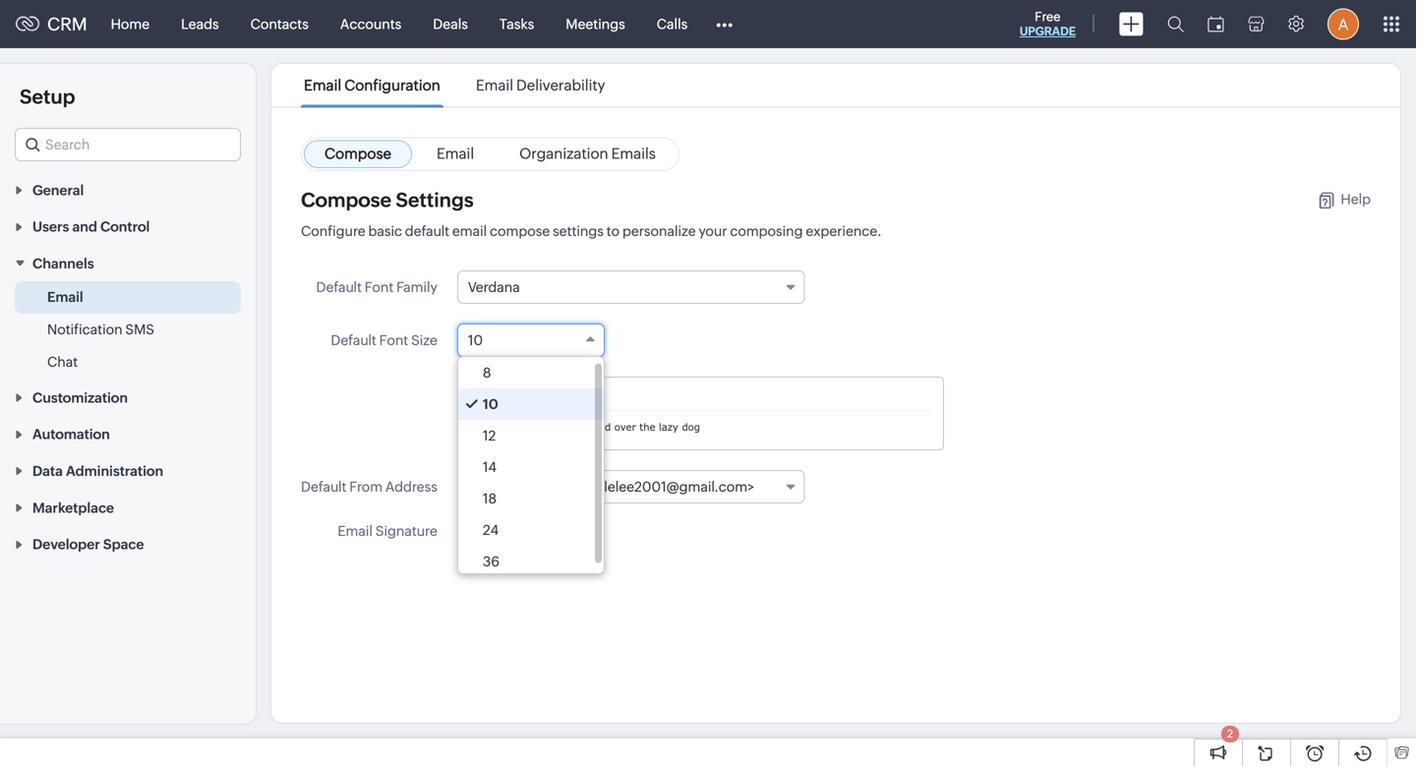 Task type: locate. For each thing, give the bounding box(es) containing it.
customization
[[32, 390, 128, 406]]

data
[[32, 463, 63, 479]]

default
[[316, 279, 362, 295], [331, 333, 377, 348], [301, 479, 347, 495]]

signature down the 'address'
[[376, 523, 438, 539]]

create menu image
[[1120, 12, 1144, 36]]

24
[[483, 522, 499, 538]]

default for default font family
[[316, 279, 362, 295]]

crm
[[47, 14, 87, 34]]

email link up 'settings' at the left of the page
[[416, 140, 495, 168]]

1 vertical spatial 10
[[483, 396, 498, 412]]

organization emails link
[[499, 140, 677, 168]]

0 horizontal spatial email link
[[47, 287, 83, 307]]

the
[[470, 421, 488, 433]]

tasks link
[[484, 0, 550, 48]]

8
[[483, 365, 491, 381]]

Search text field
[[16, 129, 240, 160]]

apple lee<apple.applelee2001@gmail.com>
[[468, 479, 755, 495]]

email for email signature
[[338, 523, 373, 539]]

compose
[[490, 223, 550, 239]]

marketplace
[[32, 500, 114, 516]]

home link
[[95, 0, 165, 48]]

users and control button
[[0, 208, 256, 245]]

list box
[[458, 357, 604, 577]]

accounts
[[340, 16, 402, 32]]

signature
[[376, 523, 438, 539], [518, 523, 580, 539]]

crm link
[[16, 14, 87, 34]]

0 vertical spatial font
[[365, 279, 394, 295]]

configuration
[[345, 77, 441, 94]]

default
[[405, 223, 450, 239]]

email link down 'channels'
[[47, 287, 83, 307]]

compose
[[325, 145, 392, 162], [301, 189, 392, 212]]

deliverability
[[517, 77, 606, 94]]

10 field
[[457, 324, 605, 357]]

1 horizontal spatial signature
[[518, 523, 580, 539]]

brown
[[521, 421, 552, 433]]

10 option
[[458, 389, 604, 420]]

email down 'channels'
[[47, 289, 83, 305]]

font left the size
[[379, 333, 409, 348]]

upgrade
[[1020, 25, 1076, 38]]

compose settings
[[301, 189, 474, 212]]

email deliverability link
[[473, 77, 609, 94]]

0 vertical spatial 10
[[468, 333, 483, 348]]

1 horizontal spatial email link
[[416, 140, 495, 168]]

10
[[468, 333, 483, 348], [483, 396, 498, 412]]

email down the from
[[338, 523, 373, 539]]

0 vertical spatial email link
[[416, 140, 495, 168]]

contacts link
[[235, 0, 324, 48]]

default down the default font family
[[331, 333, 377, 348]]

compose up compose settings
[[325, 145, 392, 162]]

email signature
[[338, 523, 438, 539]]

general
[[32, 182, 84, 198]]

36 option
[[458, 546, 604, 577]]

compose for compose settings
[[301, 189, 392, 212]]

channels
[[32, 256, 94, 272]]

list box containing 8
[[458, 357, 604, 577]]

signature up the 36 option on the left
[[518, 523, 580, 539]]

free
[[1035, 9, 1061, 24]]

0 vertical spatial default
[[316, 279, 362, 295]]

over
[[615, 421, 636, 433]]

24 option
[[458, 515, 604, 546]]

default font size
[[331, 333, 438, 348]]

data administration button
[[0, 452, 256, 489]]

configure
[[301, 223, 366, 239]]

Other Modules field
[[704, 8, 746, 40]]

2
[[1228, 728, 1234, 740]]

add
[[457, 523, 484, 539]]

home
[[111, 16, 150, 32]]

channels region
[[0, 281, 256, 379]]

email down tasks
[[476, 77, 514, 94]]

settings
[[396, 189, 474, 212]]

default left the from
[[301, 479, 347, 495]]

to
[[607, 223, 620, 239]]

default down configure
[[316, 279, 362, 295]]

12 option
[[458, 420, 604, 452]]

2 vertical spatial default
[[301, 479, 347, 495]]

deals
[[433, 16, 468, 32]]

font for family
[[365, 279, 394, 295]]

from
[[349, 479, 383, 495]]

email link
[[416, 140, 495, 168], [47, 287, 83, 307]]

36
[[483, 554, 500, 570]]

0 horizontal spatial signature
[[376, 523, 438, 539]]

automation
[[32, 427, 110, 442]]

8 option
[[458, 357, 604, 389]]

list
[[286, 64, 623, 107]]

email left the configuration
[[304, 77, 342, 94]]

your
[[699, 223, 728, 239]]

None field
[[15, 128, 241, 161]]

10 up the
[[483, 396, 498, 412]]

contacts
[[250, 16, 309, 32]]

organization
[[520, 145, 609, 162]]

dog
[[682, 421, 700, 433]]

help
[[1341, 191, 1371, 207]]

10 up 8 on the top
[[468, 333, 483, 348]]

compose up configure
[[301, 189, 392, 212]]

1 signature from the left
[[376, 523, 438, 539]]

1 vertical spatial compose
[[301, 189, 392, 212]]

size
[[411, 333, 438, 348]]

0 vertical spatial compose
[[325, 145, 392, 162]]

email
[[304, 77, 342, 94], [476, 77, 514, 94], [437, 145, 474, 162], [47, 289, 83, 305], [338, 523, 373, 539]]

1 vertical spatial default
[[331, 333, 377, 348]]

font left family at the top left of the page
[[365, 279, 394, 295]]

search image
[[1168, 16, 1185, 32]]

family
[[397, 279, 438, 295]]

search element
[[1156, 0, 1196, 48]]

1 vertical spatial font
[[379, 333, 409, 348]]

lee<apple.applelee2001@gmail.com>
[[509, 479, 755, 495]]

font for size
[[379, 333, 409, 348]]



Task type: vqa. For each thing, say whether or not it's contained in the screenshot.
10 field
yes



Task type: describe. For each thing, give the bounding box(es) containing it.
email for email configuration
[[304, 77, 342, 94]]

add new signature
[[457, 523, 580, 539]]

organization emails
[[520, 145, 656, 162]]

deals link
[[417, 0, 484, 48]]

chat link
[[47, 352, 78, 372]]

leads link
[[165, 0, 235, 48]]

fox
[[555, 421, 570, 433]]

8 10
[[483, 365, 498, 412]]

automation button
[[0, 416, 256, 452]]

default for default from address
[[301, 479, 347, 495]]

developer space button
[[0, 526, 256, 562]]

customization button
[[0, 379, 256, 416]]

list containing email configuration
[[286, 64, 623, 107]]

users
[[32, 219, 69, 235]]

email deliverability
[[476, 77, 606, 94]]

developer
[[32, 537, 100, 553]]

emails
[[612, 145, 656, 162]]

accounts link
[[324, 0, 417, 48]]

channels button
[[0, 245, 256, 281]]

10 inside field
[[468, 333, 483, 348]]

18
[[483, 491, 497, 507]]

14 option
[[458, 452, 604, 483]]

leads
[[181, 16, 219, 32]]

general button
[[0, 171, 256, 208]]

control
[[100, 219, 150, 235]]

sms
[[125, 322, 154, 337]]

notification
[[47, 322, 123, 337]]

profile image
[[1328, 8, 1360, 40]]

email configuration
[[304, 77, 441, 94]]

notification sms
[[47, 322, 154, 337]]

Apple Lee<apple.applelee2001@gmail.com> field
[[457, 470, 805, 504]]

the quick brown fox jumped over the lazy dog
[[470, 421, 700, 433]]

compose link
[[304, 140, 412, 168]]

the
[[640, 421, 656, 433]]

address
[[386, 479, 438, 495]]

default from address
[[301, 479, 438, 495]]

marketplace button
[[0, 489, 256, 526]]

18 option
[[458, 483, 604, 515]]

1 vertical spatial email link
[[47, 287, 83, 307]]

verdana
[[468, 279, 520, 295]]

calendar image
[[1208, 16, 1225, 32]]

new
[[487, 523, 516, 539]]

administration
[[66, 463, 163, 479]]

configure basic default email compose settings to personalize your composing experience.
[[301, 223, 882, 239]]

developer space
[[32, 537, 144, 553]]

default for default font size
[[331, 333, 377, 348]]

email for email deliverability
[[476, 77, 514, 94]]

users and control
[[32, 219, 150, 235]]

data administration
[[32, 463, 163, 479]]

tasks
[[500, 16, 534, 32]]

setup
[[20, 86, 75, 108]]

quick
[[492, 421, 518, 433]]

basic
[[368, 223, 402, 239]]

space
[[103, 537, 144, 553]]

email inside channels region
[[47, 289, 83, 305]]

default font family
[[316, 279, 438, 295]]

settings
[[553, 223, 604, 239]]

14
[[483, 459, 497, 475]]

and
[[72, 219, 97, 235]]

chat
[[47, 354, 78, 370]]

profile element
[[1316, 0, 1371, 48]]

calls
[[657, 16, 688, 32]]

meetings link
[[550, 0, 641, 48]]

create menu element
[[1108, 0, 1156, 48]]

email configuration link
[[301, 77, 444, 94]]

email up 'settings' at the left of the page
[[437, 145, 474, 162]]

2 signature from the left
[[518, 523, 580, 539]]

compose for compose
[[325, 145, 392, 162]]

12
[[483, 428, 496, 444]]

meetings
[[566, 16, 625, 32]]

apple
[[468, 479, 506, 495]]

notification sms link
[[47, 320, 154, 339]]

calls link
[[641, 0, 704, 48]]

Verdana field
[[457, 271, 805, 304]]

experience.
[[806, 223, 882, 239]]

composing
[[730, 223, 803, 239]]

lazy
[[659, 421, 679, 433]]

jumped
[[574, 421, 611, 433]]

personalize
[[623, 223, 696, 239]]

preview
[[470, 390, 520, 405]]

email
[[452, 223, 487, 239]]

free upgrade
[[1020, 9, 1076, 38]]



